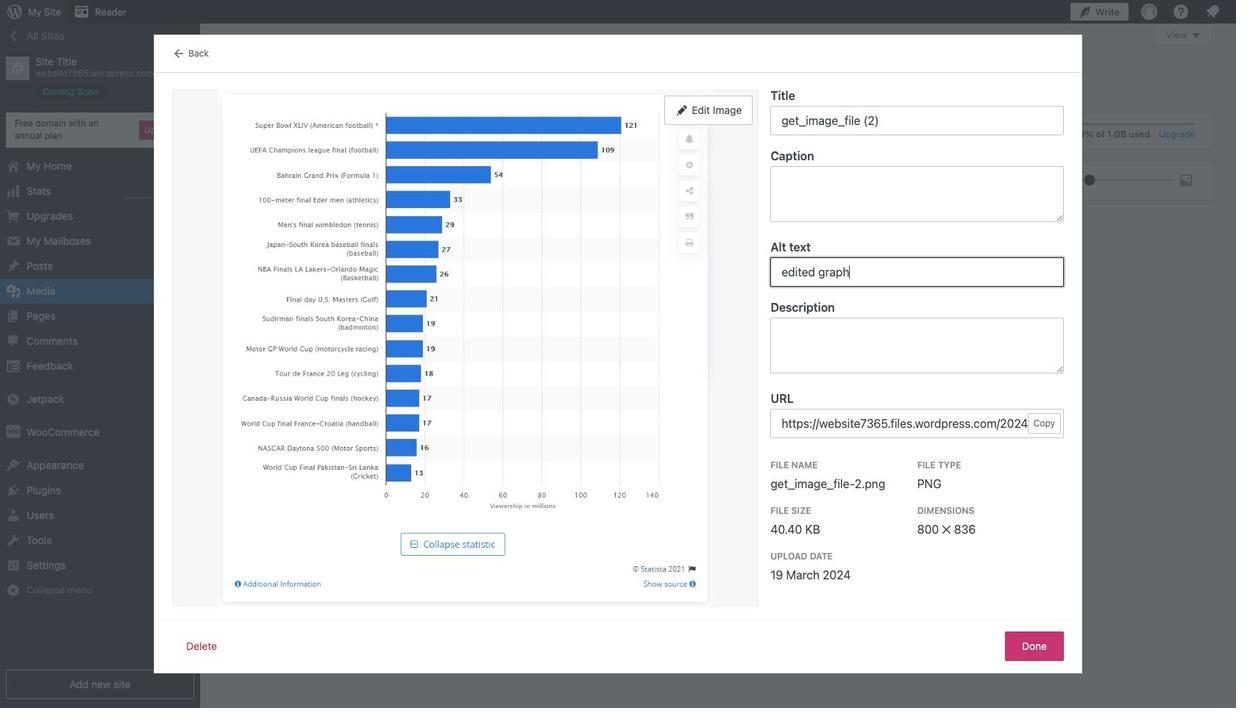 Task type: locate. For each thing, give the bounding box(es) containing it.
2 list item from the top
[[1229, 152, 1236, 221]]

3 list item from the top
[[1229, 221, 1236, 290]]

None text field
[[771, 166, 1064, 222], [771, 258, 1064, 287], [771, 318, 1064, 374], [771, 409, 1064, 439], [771, 166, 1064, 222], [771, 258, 1064, 287], [771, 318, 1064, 374], [771, 409, 1064, 439]]

4 list item from the top
[[1229, 290, 1236, 344]]

None range field
[[1056, 174, 1174, 187]]

group
[[771, 90, 1064, 135], [771, 150, 1064, 227], [242, 171, 336, 191], [771, 241, 1064, 287], [771, 302, 1064, 378], [771, 393, 1064, 439]]

main content
[[224, 24, 1213, 359]]

list item
[[1229, 75, 1236, 129], [1229, 152, 1236, 221], [1229, 221, 1236, 290], [1229, 290, 1236, 344]]

dialog
[[155, 35, 1082, 673]]

closed image
[[1193, 33, 1200, 38]]

None text field
[[771, 106, 1064, 135]]

None search field
[[1024, 113, 1061, 149]]

menu
[[272, 113, 1017, 149]]

help image
[[1172, 3, 1190, 21]]

edited graph image
[[218, 90, 713, 607]]

update your profile, personal settings, and more image
[[1140, 3, 1158, 21]]

manage your notifications image
[[1204, 3, 1221, 21]]

1 list item from the top
[[1229, 75, 1236, 129]]



Task type: vqa. For each thing, say whether or not it's contained in the screenshot.
second Task complete icon from the top of the Launchpad Checklist Element
no



Task type: describe. For each thing, give the bounding box(es) containing it.
highest hourly views 0 image
[[124, 188, 194, 198]]

choose media library source image
[[252, 125, 265, 138]]

img image
[[6, 425, 21, 440]]



